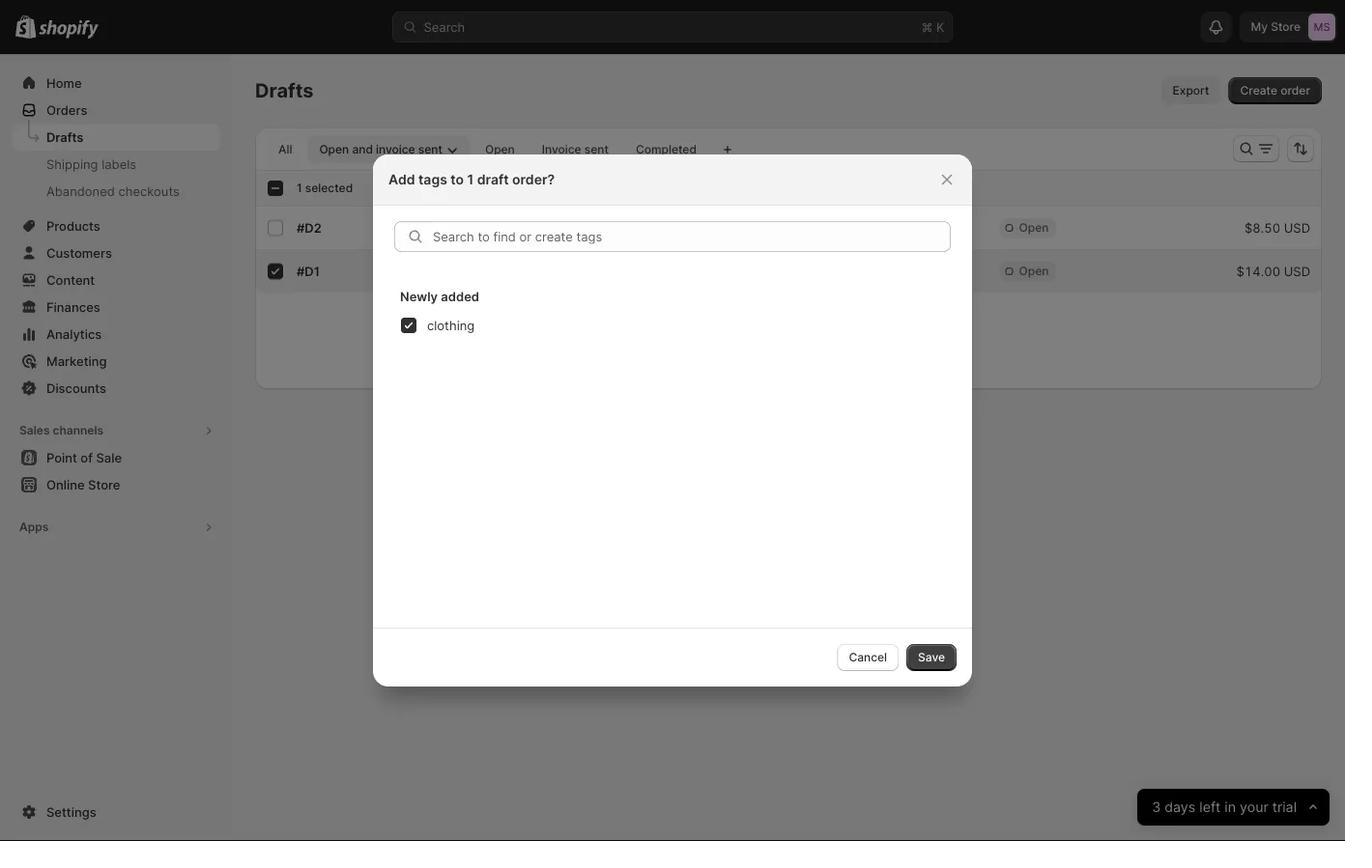 Task type: locate. For each thing, give the bounding box(es) containing it.
newly
[[400, 289, 438, 304]]

drafts down orders
[[46, 129, 83, 144]]

shipping labels link
[[12, 151, 220, 178]]

1 right the to
[[467, 172, 474, 188]]

0 vertical spatial usd
[[1284, 220, 1310, 235]]

cancel button
[[837, 644, 899, 672]]

orders
[[46, 102, 87, 117]]

Search to find or create tags text field
[[433, 221, 951, 252]]

0 horizontal spatial drafts
[[46, 129, 83, 144]]

draft
[[477, 172, 509, 188]]

shipping
[[46, 157, 98, 172]]

open
[[485, 143, 515, 157], [1019, 221, 1049, 235], [1019, 264, 1049, 278]]

sales channels
[[19, 424, 104, 438]]

to
[[451, 172, 464, 188]]

k
[[936, 19, 945, 34]]

labels
[[102, 157, 136, 172]]

#d2 link
[[297, 220, 322, 235]]

cancel
[[849, 651, 887, 665]]

tab list containing all
[[263, 135, 712, 163]]

apps
[[19, 520, 49, 534]]

1 for 1 selected
[[297, 181, 302, 195]]

create
[[1240, 84, 1277, 98]]

usd right $14.00
[[1284, 264, 1310, 279]]

add tags to 1 draft order?
[[388, 172, 555, 188]]

$14.00
[[1236, 264, 1280, 279]]

#d2
[[297, 220, 322, 235]]

$14.00 usd
[[1236, 264, 1310, 279]]

#d1 link
[[297, 264, 320, 279]]

usd right $8.50
[[1284, 220, 1310, 235]]

export button
[[1161, 77, 1221, 104]]

save button
[[906, 644, 957, 672]]

abandoned checkouts link
[[12, 178, 220, 205]]

2 vertical spatial open
[[1019, 264, 1049, 278]]

orders link
[[12, 97, 220, 124]]

1
[[467, 172, 474, 188], [297, 181, 302, 195], [531, 220, 537, 235]]

2 horizontal spatial 1
[[531, 220, 537, 235]]

sent
[[584, 143, 609, 157]]

drafts up all
[[255, 79, 314, 102]]

1 horizontal spatial 1
[[467, 172, 474, 188]]

0 vertical spatial open
[[485, 143, 515, 157]]

channels
[[53, 424, 104, 438]]

discounts link
[[12, 375, 220, 402]]

1 left selected
[[297, 181, 302, 195]]

0 horizontal spatial 1
[[297, 181, 302, 195]]

1 vertical spatial drafts
[[46, 129, 83, 144]]

newly added
[[400, 289, 479, 304]]

abandoned checkouts
[[46, 184, 180, 199]]

2 usd from the top
[[1284, 264, 1310, 279]]

1 left minute
[[531, 220, 537, 235]]

sales channels button
[[12, 417, 220, 444]]

1 horizontal spatial drafts
[[255, 79, 314, 102]]

order?
[[512, 172, 555, 188]]

1 vertical spatial usd
[[1284, 264, 1310, 279]]

1 usd from the top
[[1284, 220, 1310, 235]]

drafts
[[255, 79, 314, 102], [46, 129, 83, 144]]

usd
[[1284, 220, 1310, 235], [1284, 264, 1310, 279]]

1 selected
[[297, 181, 353, 195]]

tab list
[[263, 135, 712, 163]]

create order
[[1240, 84, 1310, 98]]

shopify image
[[39, 20, 99, 39]]

#d1
[[297, 264, 320, 279]]

order
[[1280, 84, 1310, 98]]

drafts inside "link"
[[46, 129, 83, 144]]



Task type: vqa. For each thing, say whether or not it's contained in the screenshot.
"Search products" text field
no



Task type: describe. For each thing, give the bounding box(es) containing it.
tags
[[418, 172, 447, 188]]

drafts link
[[12, 124, 220, 151]]

1 minute ago
[[531, 220, 606, 235]]

invoice
[[542, 143, 581, 157]]

all
[[278, 143, 292, 157]]

1 vertical spatial open
[[1019, 221, 1049, 235]]

ago
[[584, 220, 606, 235]]

shipping labels
[[46, 157, 136, 172]]

apps button
[[12, 514, 220, 541]]

create order link
[[1229, 77, 1322, 104]]

completed
[[636, 143, 697, 157]]

usd for $8.50 usd
[[1284, 220, 1310, 235]]

home link
[[12, 70, 220, 97]]

added
[[441, 289, 479, 304]]

settings
[[46, 805, 96, 820]]

sales
[[19, 424, 50, 438]]

1 for 1 minute ago
[[531, 220, 537, 235]]

abandoned
[[46, 184, 115, 199]]

open inside "link"
[[485, 143, 515, 157]]

settings link
[[12, 799, 220, 826]]

⌘ k
[[921, 19, 945, 34]]

selected
[[305, 181, 353, 195]]

⌘
[[921, 19, 933, 34]]

add tags to 1 draft order? dialog
[[0, 155, 1345, 687]]

save
[[918, 651, 945, 665]]

clothing
[[427, 318, 475, 333]]

export
[[1173, 84, 1209, 98]]

minute
[[540, 220, 581, 235]]

all link
[[267, 136, 304, 163]]

open link
[[473, 136, 526, 163]]

home
[[46, 75, 82, 90]]

invoice sent link
[[530, 136, 620, 163]]

$8.50
[[1244, 220, 1280, 235]]

checkouts
[[118, 184, 180, 199]]

$8.50 usd
[[1244, 220, 1310, 235]]

search
[[424, 19, 465, 34]]

0 vertical spatial drafts
[[255, 79, 314, 102]]

completed link
[[624, 136, 708, 163]]

usd for $14.00 usd
[[1284, 264, 1310, 279]]

invoice sent
[[542, 143, 609, 157]]

add
[[388, 172, 415, 188]]

1 inside "add tags to 1 draft order?" dialog
[[467, 172, 474, 188]]

—
[[689, 220, 702, 235]]

discounts
[[46, 381, 106, 396]]



